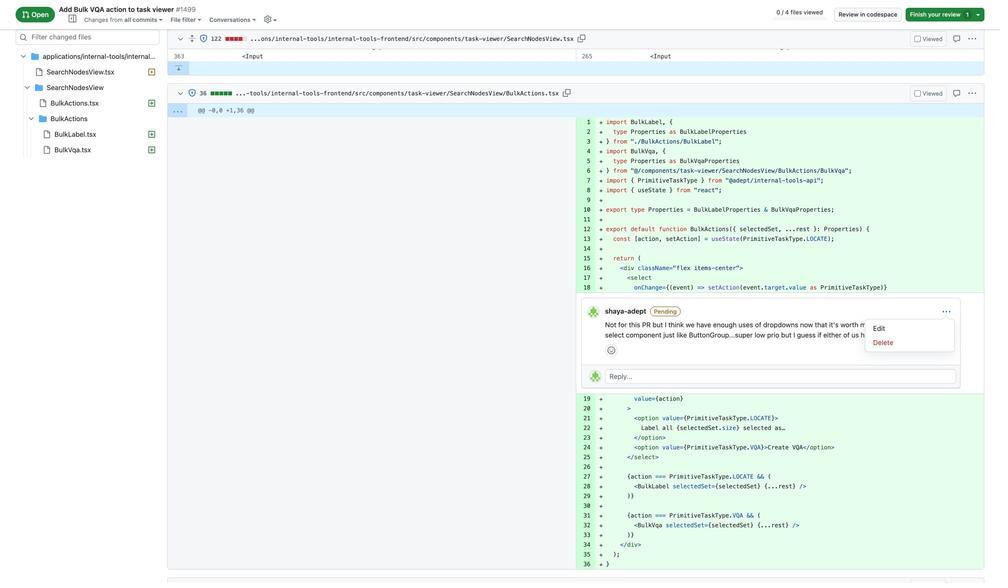 Task type: locate. For each thing, give the bounding box(es) containing it.
Filter changed files text field
[[16, 29, 160, 45]]

toggle diff contents image
[[177, 35, 184, 43], [177, 90, 184, 98]]

owned by you along with @persimmon-ai-labs/internal-tools (from codeowners line 1) image
[[200, 35, 208, 42]]

toggle diff contents image for comment icon
[[177, 35, 184, 43]]

owned by you along with @persimmon-ai-labs/internal-tools (from codeowners line 1) image
[[188, 89, 196, 97]]

tree item
[[16, 49, 160, 158], [16, 64, 160, 80], [16, 80, 160, 158], [16, 95, 160, 111], [16, 111, 160, 158], [16, 127, 160, 142], [16, 142, 160, 158]]

show options image
[[969, 35, 977, 43], [943, 308, 951, 316]]

0 horizontal spatial show options image
[[943, 308, 951, 316]]

None checkbox
[[915, 36, 921, 42]]

sidebar expand image
[[69, 14, 76, 22]]

triangle down image
[[975, 11, 983, 18]]

0 vertical spatial show options image
[[969, 35, 977, 43]]

status: open image
[[22, 11, 30, 18]]

0 horizontal spatial owned by you along with @persimmon-ai-labs/internal-tools (from codeowners line 1) element
[[188, 89, 196, 97]]

1 vertical spatial toggle diff contents image
[[177, 90, 184, 98]]

1 horizontal spatial show options image
[[969, 35, 977, 43]]

0 vertical spatial toggle diff contents image
[[177, 35, 184, 43]]

2 toggle diff contents image from the top
[[177, 90, 184, 98]]

1 group from the top
[[16, 64, 160, 158]]

1 vertical spatial owned by you along with @persimmon-ai-labs/internal-tools (from codeowners line 1) element
[[188, 89, 196, 97]]

owned by you along with @persimmon-ai-labs/internal-tools (from codeowners line 1) element
[[200, 35, 208, 42], [188, 89, 196, 97]]

copy image
[[563, 89, 571, 97]]

1 tree item from the top
[[16, 49, 160, 158]]

6 tree item from the top
[[16, 127, 160, 142]]

3 group from the top
[[16, 127, 160, 158]]

5 tree item from the top
[[16, 111, 160, 158]]

copy image
[[578, 35, 586, 42]]

group
[[16, 64, 160, 158], [16, 95, 160, 158], [16, 127, 160, 158]]

None checkbox
[[915, 90, 921, 97]]

toggle diff contents image left expand all icon
[[177, 35, 184, 43]]

0 vertical spatial owned by you along with @persimmon-ai-labs/internal-tools (from codeowners line 1) element
[[200, 35, 208, 42]]

add or remove reactions element
[[605, 344, 618, 357]]

toggle diff contents image left owned by you along with @persimmon-ai-labs/internal-tools (from codeowners line 1) icon
[[177, 90, 184, 98]]

1 toggle diff contents image from the top
[[177, 35, 184, 43]]

4 tree item from the top
[[16, 95, 160, 111]]

@shaya adept image
[[588, 306, 600, 318], [590, 371, 602, 382]]



Task type: describe. For each thing, give the bounding box(es) containing it.
0 vertical spatial @shaya adept image
[[588, 306, 600, 318]]

diff settings image
[[264, 15, 272, 23]]

add or remove reactions image
[[608, 347, 616, 354]]

2 tree item from the top
[[16, 64, 160, 80]]

1 horizontal spatial owned by you along with @persimmon-ai-labs/internal-tools (from codeowners line 1) element
[[200, 35, 208, 42]]

expand down image
[[175, 64, 183, 72]]

comment image
[[953, 35, 961, 43]]

toggle diff contents image for comment image
[[177, 90, 184, 98]]

show options image
[[969, 90, 977, 97]]

2 group from the top
[[16, 95, 160, 158]]

1 vertical spatial @shaya adept image
[[590, 371, 602, 382]]

7 tree item from the top
[[16, 142, 160, 158]]

1 vertical spatial show options image
[[943, 308, 951, 316]]

comment image
[[953, 90, 961, 97]]

3 tree item from the top
[[16, 80, 160, 158]]

expand all image
[[188, 35, 196, 42]]



Task type: vqa. For each thing, say whether or not it's contained in the screenshot.
@shaya adept icon
yes



